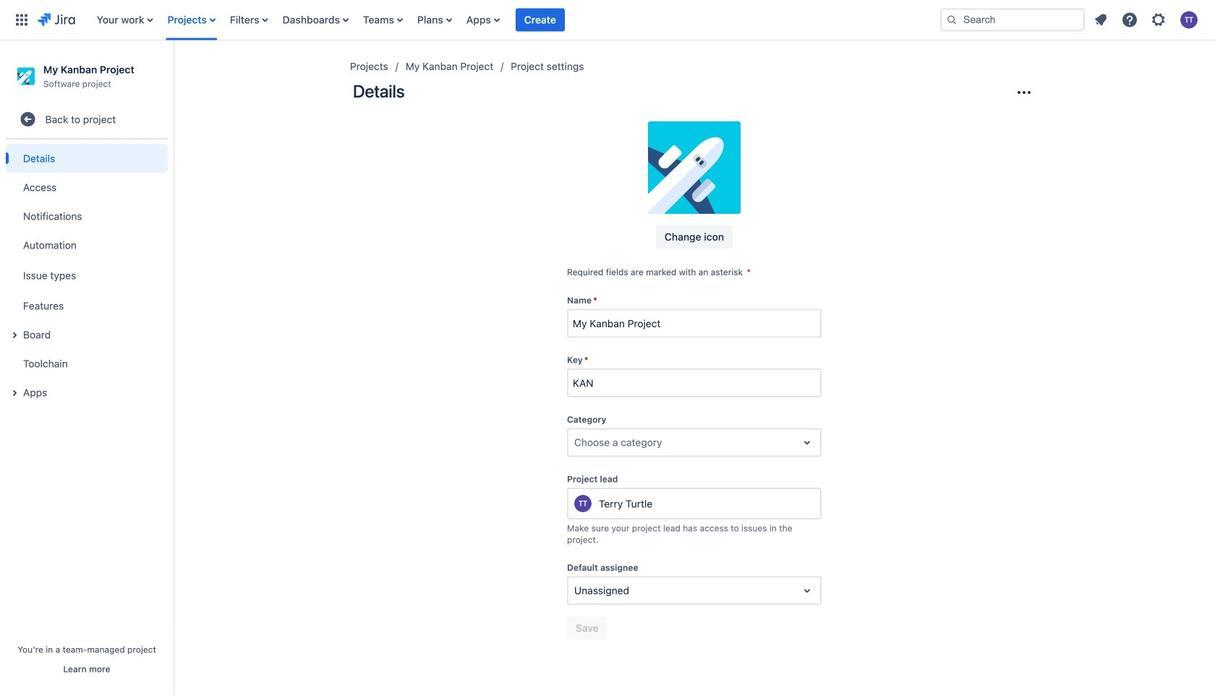 Task type: vqa. For each thing, say whether or not it's contained in the screenshot.
list
yes



Task type: describe. For each thing, give the bounding box(es) containing it.
sidebar navigation image
[[158, 58, 189, 87]]

project avatar image
[[648, 122, 741, 214]]

2 expand image from the top
[[6, 385, 23, 402]]

Search field
[[940, 8, 1085, 31]]

help image
[[1121, 11, 1138, 29]]

primary element
[[9, 0, 929, 40]]

group inside sidebar element
[[6, 140, 168, 412]]

notifications image
[[1092, 11, 1110, 29]]



Task type: locate. For each thing, give the bounding box(es) containing it.
0 vertical spatial expand image
[[6, 327, 23, 344]]

group
[[6, 140, 168, 412]]

search image
[[946, 14, 958, 26]]

1 vertical spatial expand image
[[6, 385, 23, 402]]

settings image
[[1150, 11, 1167, 29]]

open image
[[798, 434, 816, 452], [798, 583, 816, 600]]

list
[[90, 0, 929, 40], [1088, 7, 1206, 33]]

list item
[[516, 0, 565, 40]]

sidebar element
[[0, 41, 174, 696]]

1 horizontal spatial list
[[1088, 7, 1206, 33]]

None field
[[568, 311, 820, 337], [568, 370, 820, 396], [568, 311, 820, 337], [568, 370, 820, 396]]

more image
[[1015, 84, 1033, 101]]

expand image
[[6, 327, 23, 344], [6, 385, 23, 402]]

1 expand image from the top
[[6, 327, 23, 344]]

2 open image from the top
[[798, 583, 816, 600]]

0 vertical spatial open image
[[798, 434, 816, 452]]

your profile and settings image
[[1180, 11, 1198, 29]]

0 horizontal spatial list
[[90, 0, 929, 40]]

None search field
[[940, 8, 1085, 31]]

banner
[[0, 0, 1215, 41]]

jira image
[[38, 11, 75, 29], [38, 11, 75, 29]]

1 vertical spatial open image
[[798, 583, 816, 600]]

appswitcher icon image
[[13, 11, 30, 29]]

1 open image from the top
[[798, 434, 816, 452]]



